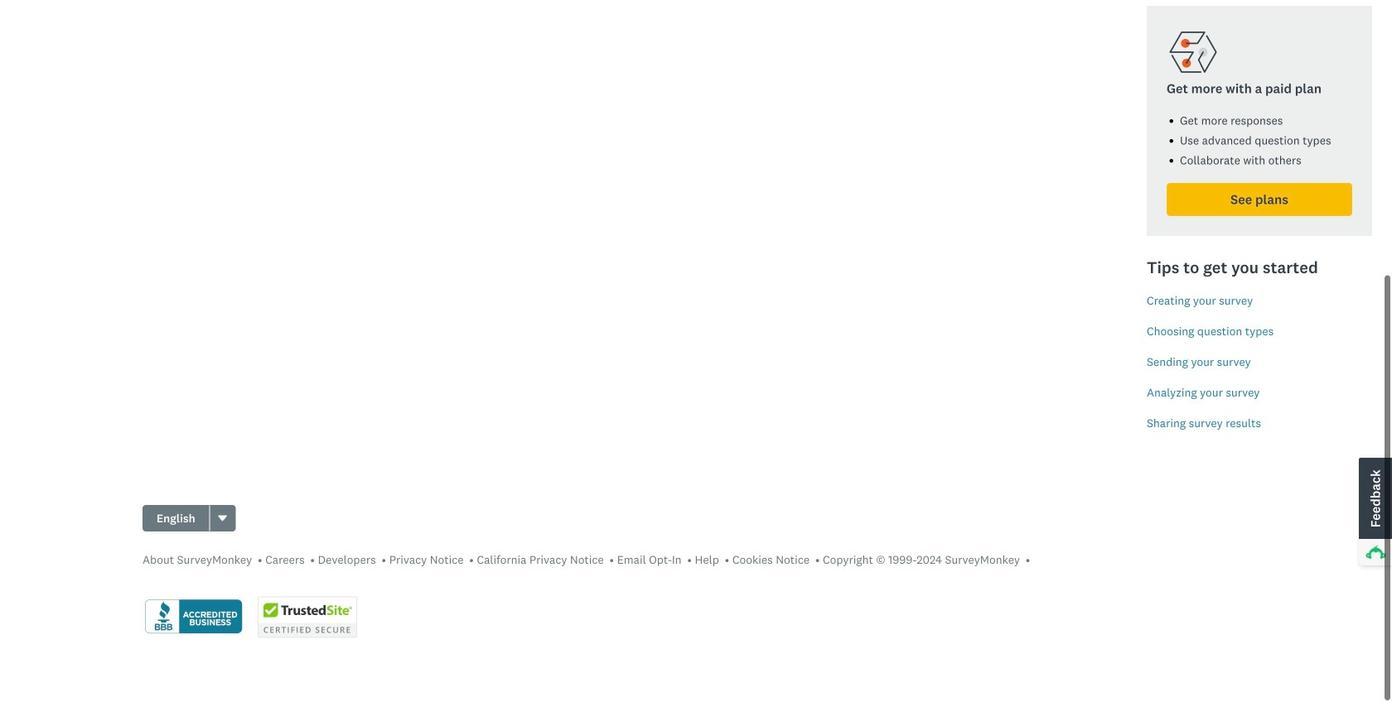 Task type: describe. For each thing, give the bounding box(es) containing it.
trustedsite helps keep you safe from identity theft, credit card fraud, spyware, spam, viruses and online scams image
[[258, 597, 357, 638]]

response based pricing icon image
[[1167, 26, 1220, 79]]

click to verify bbb accreditation and to see a bbb report. image
[[143, 598, 244, 637]]



Task type: vqa. For each thing, say whether or not it's contained in the screenshot.
2nd Folders icon from the bottom of the page
no



Task type: locate. For each thing, give the bounding box(es) containing it.
language dropdown image
[[217, 513, 228, 525], [218, 516, 227, 522]]

group
[[143, 505, 236, 532]]



